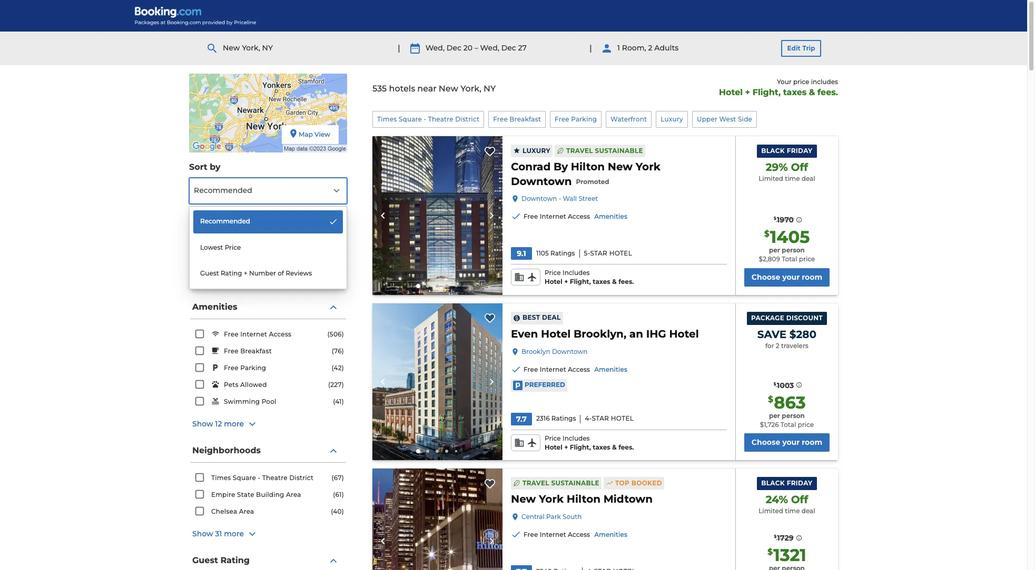 Task type: describe. For each thing, give the bounding box(es) containing it.
(506)
[[327, 331, 344, 339]]

$ for 863
[[768, 395, 773, 405]]

fees. for 863
[[618, 444, 634, 452]]

street
[[579, 195, 598, 203]]

free internet access amenities for 1405
[[524, 213, 627, 221]]

even
[[511, 328, 538, 341]]

1405
[[770, 227, 810, 248]]

go to image #5 image for 863
[[455, 451, 457, 453]]

choose for 1405
[[751, 273, 780, 282]]

& inside your price includes hotel + flight, taxes & fees.
[[809, 87, 815, 97]]

hotel right ihg
[[669, 328, 699, 341]]

more for amenities
[[224, 420, 244, 429]]

1 vertical spatial square
[[233, 475, 256, 482]]

1 horizontal spatial district
[[455, 115, 479, 123]]

(61)
[[333, 491, 344, 499]]

guest for guest rating
[[192, 556, 218, 566]]

0 vertical spatial sustainable
[[595, 147, 643, 155]]

access for 1405
[[568, 213, 590, 221]]

map view
[[299, 131, 330, 139]]

hotel down 1105 ratings
[[545, 278, 562, 286]]

includes for 863
[[562, 435, 590, 443]]

go to image #2 image for 863
[[426, 451, 430, 454]]

0 horizontal spatial times
[[211, 475, 231, 482]]

wall
[[563, 195, 577, 203]]

friday for 1405
[[787, 147, 812, 155]]

trip
[[802, 44, 815, 52]]

new york hilton midtown element
[[511, 493, 653, 507]]

swimming pool
[[224, 398, 276, 406]]

0 horizontal spatial district
[[289, 475, 313, 482]]

+ inside your price includes hotel + flight, taxes & fees.
[[745, 87, 750, 97]]

choose your room button for 1405
[[744, 269, 830, 287]]

side
[[738, 115, 752, 123]]

flight, inside your price includes hotel + flight, taxes & fees.
[[753, 87, 781, 97]]

$ for 1321
[[767, 548, 773, 558]]

upper
[[697, 115, 717, 123]]

your for 1405
[[782, 273, 800, 282]]

guest rating + number of reviews
[[200, 270, 312, 277]]

choose your room button for 863
[[744, 434, 830, 453]]

show for neighborhoods
[[192, 530, 213, 539]]

internet down amenities dropdown button
[[240, 331, 267, 339]]

star for 863
[[592, 415, 609, 423]]

central park south
[[521, 514, 582, 522]]

midtown
[[603, 494, 653, 506]]

0 vertical spatial york,
[[242, 43, 260, 53]]

1105 ratings
[[536, 250, 575, 257]]

31
[[215, 530, 222, 539]]

go to image #2 image for 1405
[[426, 285, 430, 288]]

0 horizontal spatial 2
[[648, 43, 652, 53]]

20
[[463, 43, 473, 53]]

1 horizontal spatial area
[[286, 491, 301, 499]]

$280
[[789, 328, 816, 341]]

2316 ratings
[[536, 415, 576, 423]]

guest rating
[[192, 556, 250, 566]]

taxes for 863
[[593, 444, 610, 452]]

internet for 1321
[[540, 532, 566, 540]]

your price includes hotel + flight, taxes & fees.
[[719, 78, 838, 97]]

map
[[299, 131, 313, 139]]

price for 863
[[798, 421, 814, 429]]

+ down 1105 ratings
[[564, 278, 568, 286]]

+ down 2316 ratings
[[564, 444, 568, 452]]

| for wed, dec 20 – wed, dec 27
[[398, 43, 400, 53]]

new york, ny
[[223, 43, 273, 53]]

$ for 1729
[[774, 535, 777, 540]]

your for 863
[[782, 438, 800, 448]]

1 horizontal spatial 2
[[776, 342, 779, 350]]

limited time deal for 1405
[[759, 175, 815, 183]]

search
[[192, 221, 222, 231]]

0 horizontal spatial ny
[[262, 43, 273, 53]]

show 12 more
[[192, 420, 244, 429]]

access for 863
[[568, 366, 590, 374]]

property building image for 1405
[[372, 137, 502, 295]]

access for 1321
[[568, 532, 590, 540]]

0 horizontal spatial -
[[258, 475, 260, 482]]

1 vertical spatial times square - theatre district
[[211, 475, 313, 482]]

$ 863 per person $1,726 total price
[[760, 393, 814, 429]]

hotel right 4-
[[611, 415, 634, 423]]

choose your room for 1405
[[751, 273, 822, 282]]

0 vertical spatial free breakfast
[[493, 115, 541, 123]]

conrad
[[511, 161, 551, 173]]

(76)
[[332, 348, 344, 356]]

24%
[[766, 494, 788, 507]]

1970
[[777, 215, 794, 225]]

per for 863
[[769, 412, 780, 420]]

& for 1405
[[612, 278, 617, 286]]

1 vertical spatial york,
[[460, 84, 481, 94]]

2 horizontal spatial -
[[559, 195, 561, 203]]

1 vertical spatial travel sustainable
[[522, 480, 599, 488]]

1 vertical spatial sustainable
[[551, 480, 599, 488]]

new down the booking.com packages image
[[223, 43, 240, 53]]

brooklyn downtown
[[521, 348, 588, 356]]

adults
[[654, 43, 679, 53]]

go to image #1 image for 863
[[416, 450, 421, 454]]

0 horizontal spatial theatre
[[262, 475, 287, 482]]

off for 1405
[[791, 161, 808, 174]]

go to image #3 image for 1405
[[436, 285, 439, 288]]

0 vertical spatial breakfast
[[510, 115, 541, 123]]

reviews
[[286, 270, 312, 277]]

person for 1405
[[782, 247, 805, 255]]

0 vertical spatial parking
[[571, 115, 597, 123]]

$ for 1003
[[774, 382, 776, 387]]

0 horizontal spatial luxury
[[522, 147, 550, 155]]

1 horizontal spatial luxury
[[661, 115, 683, 123]]

(42)
[[332, 364, 344, 372]]

friday for 1321
[[787, 480, 812, 488]]

flight, for 863
[[570, 444, 591, 452]]

empire
[[211, 491, 235, 499]]

number
[[249, 270, 276, 277]]

preferred
[[525, 382, 565, 389]]

hilton for 1321
[[567, 494, 601, 506]]

new york hilton midtown
[[511, 494, 653, 506]]

limited for 1321
[[759, 508, 783, 516]]

0 vertical spatial free parking
[[555, 115, 597, 123]]

west
[[719, 115, 736, 123]]

amenities inside dropdown button
[[192, 302, 237, 312]]

1 horizontal spatial -
[[424, 115, 426, 123]]

4-star hotel
[[585, 415, 634, 423]]

person for 863
[[782, 412, 805, 420]]

pool
[[262, 398, 276, 406]]

1 vertical spatial breakfast
[[240, 348, 272, 356]]

sort
[[189, 162, 207, 172]]

recommended for recommended dropdown button
[[194, 186, 252, 195]]

hotel down deal
[[541, 328, 571, 341]]

package discount
[[751, 314, 823, 322]]

best deal
[[522, 314, 561, 322]]

535 hotels near new york, ny
[[372, 84, 496, 94]]

1 vertical spatial area
[[239, 508, 254, 516]]

$ for 1405
[[764, 229, 769, 239]]

price for 1405
[[799, 255, 815, 263]]

booked
[[631, 480, 662, 488]]

save
[[757, 328, 786, 341]]

choose for 863
[[751, 438, 780, 448]]

hotels
[[389, 84, 415, 94]]

0 horizontal spatial travel
[[522, 480, 549, 488]]

brooklyn,
[[574, 328, 626, 341]]

black for 1405
[[761, 147, 785, 155]]

time for 1321
[[785, 508, 800, 516]]

amenities button
[[190, 296, 346, 320]]

neighborhoods button
[[190, 440, 346, 464]]

near
[[417, 84, 437, 94]]

black friday for 1405
[[761, 147, 812, 155]]

room for 863
[[802, 438, 822, 448]]

(41)
[[333, 398, 344, 406]]

9.1
[[517, 249, 526, 259]]

hotel inside your price includes hotel + flight, taxes & fees.
[[719, 87, 743, 97]]

hilton for 1405
[[571, 161, 605, 173]]

ihg
[[646, 328, 666, 341]]

save $280
[[757, 328, 816, 341]]

amenities for 1321
[[594, 532, 627, 540]]

pets allowed
[[224, 381, 267, 389]]

limited time deal for 1321
[[759, 508, 815, 516]]

1 vertical spatial free parking
[[224, 365, 266, 372]]

brooklyn
[[521, 348, 550, 356]]

1 wed, from the left
[[425, 43, 445, 53]]

conrad by hilton new york downtown
[[511, 161, 660, 188]]

room for 1405
[[802, 273, 822, 282]]

park
[[546, 514, 561, 522]]

pets
[[224, 381, 238, 389]]

waterfront
[[611, 115, 647, 123]]

price inside your price includes hotel + flight, taxes & fees.
[[793, 78, 809, 86]]

edit
[[787, 44, 800, 52]]

hotel right '5-'
[[609, 250, 632, 257]]

1 horizontal spatial square
[[399, 115, 422, 123]]

(40)
[[331, 508, 344, 516]]

$ for 1970
[[774, 216, 776, 221]]

rating for guest rating + number of reviews
[[221, 270, 242, 277]]

(67)
[[332, 475, 344, 482]]

access down amenities dropdown button
[[269, 331, 291, 339]]

1105
[[536, 250, 549, 257]]

| for 1 room, 2 adults
[[589, 43, 592, 53]]

total for 863
[[781, 421, 796, 429]]

$ 1729
[[774, 534, 794, 544]]

fees. inside your price includes hotel + flight, taxes & fees.
[[817, 87, 838, 97]]

rating for guest rating
[[220, 556, 250, 566]]

12
[[215, 420, 222, 429]]

new inside conrad by hilton new york downtown
[[608, 161, 633, 173]]



Task type: vqa. For each thing, say whether or not it's contained in the screenshot.
All Travelers button
no



Task type: locate. For each thing, give the bounding box(es) containing it.
friday
[[787, 147, 812, 155], [787, 480, 812, 488]]

time for 1405
[[785, 175, 800, 183]]

1 includes from the top
[[562, 269, 590, 277]]

24% off
[[766, 494, 808, 507]]

1 horizontal spatial free breakfast
[[493, 115, 541, 123]]

limited time deal down 24% off
[[759, 508, 815, 516]]

york,
[[242, 43, 260, 53], [460, 84, 481, 94]]

downtown down conrad
[[511, 175, 572, 188]]

theatre up building
[[262, 475, 287, 482]]

1003
[[777, 381, 794, 391]]

1 vertical spatial ny
[[484, 84, 496, 94]]

swimming
[[224, 398, 260, 406]]

0 vertical spatial travel sustainable
[[566, 147, 643, 155]]

2 show from the top
[[192, 530, 213, 539]]

price includes hotel + flight, taxes & fees. for 863
[[545, 435, 634, 452]]

york inside conrad by hilton new york downtown
[[636, 161, 660, 173]]

3 free internet access amenities from the top
[[524, 532, 627, 540]]

2 person from the top
[[782, 412, 805, 420]]

1 vertical spatial total
[[781, 421, 796, 429]]

1 limited time deal from the top
[[759, 175, 815, 183]]

1 horizontal spatial free parking
[[555, 115, 597, 123]]

2 free internet access amenities from the top
[[524, 366, 627, 374]]

2 vertical spatial &
[[612, 444, 617, 452]]

0 vertical spatial choose your room button
[[744, 269, 830, 287]]

1 per from the top
[[769, 247, 780, 255]]

new up central
[[511, 494, 536, 506]]

fees. down the 4-star hotel
[[618, 444, 634, 452]]

wed, left 20 in the top of the page
[[425, 43, 445, 53]]

1 limited from the top
[[759, 175, 783, 183]]

go to image #4 image
[[445, 285, 448, 288], [445, 451, 448, 454]]

hotel
[[719, 87, 743, 97], [609, 250, 632, 257], [545, 278, 562, 286], [541, 328, 571, 341], [669, 328, 699, 341], [611, 415, 634, 423], [545, 444, 562, 452]]

best
[[522, 314, 540, 322]]

go to image #3 image
[[436, 285, 439, 288], [436, 451, 439, 454]]

2 black friday from the top
[[761, 480, 812, 488]]

1 vertical spatial 2
[[776, 342, 779, 350]]

room,
[[622, 43, 646, 53]]

list box
[[189, 206, 347, 289]]

new right near
[[439, 84, 458, 94]]

internet down downtown - wall street
[[540, 213, 566, 221]]

1 vertical spatial go to image #1 image
[[416, 450, 421, 454]]

1321
[[773, 546, 806, 566]]

free internet access amenities for 863
[[524, 366, 627, 374]]

free
[[493, 115, 508, 123], [555, 115, 569, 123], [524, 213, 538, 221], [224, 331, 238, 339], [224, 348, 238, 356], [224, 365, 238, 372], [524, 366, 538, 374], [524, 532, 538, 540]]

0 vertical spatial show
[[192, 420, 213, 429]]

1 time from the top
[[785, 175, 800, 183]]

1 choose your room from the top
[[751, 273, 822, 282]]

2 off from the top
[[791, 494, 808, 507]]

ratings for 863
[[551, 415, 576, 423]]

person inside $ 863 per person $1,726 total price
[[782, 412, 805, 420]]

$ left 1003
[[774, 382, 776, 387]]

0 vertical spatial black friday
[[761, 147, 812, 155]]

downtown right brooklyn
[[552, 348, 588, 356]]

0 vertical spatial luxury
[[661, 115, 683, 123]]

2 per from the top
[[769, 412, 780, 420]]

1 choose from the top
[[751, 273, 780, 282]]

square up state
[[233, 475, 256, 482]]

-
[[424, 115, 426, 123], [559, 195, 561, 203], [258, 475, 260, 482]]

0 horizontal spatial area
[[239, 508, 254, 516]]

chelsea area
[[211, 508, 254, 516]]

flight, for 1405
[[570, 278, 591, 286]]

1 vertical spatial price includes hotel + flight, taxes & fees.
[[545, 435, 634, 452]]

hotel down 2316 ratings
[[545, 444, 562, 452]]

downtown inside conrad by hilton new york downtown
[[511, 175, 572, 188]]

per up $1,726
[[769, 412, 780, 420]]

star right 2316 ratings
[[592, 415, 609, 423]]

empire state building area
[[211, 491, 301, 499]]

travel
[[566, 147, 593, 155], [522, 480, 549, 488]]

square
[[399, 115, 422, 123], [233, 475, 256, 482]]

0 horizontal spatial square
[[233, 475, 256, 482]]

&
[[809, 87, 815, 97], [612, 278, 617, 286], [612, 444, 617, 452]]

black friday up 24% off
[[761, 480, 812, 488]]

2 go to image #2 image from the top
[[426, 451, 430, 454]]

1 black friday from the top
[[761, 147, 812, 155]]

even hotel brooklyn, an ihg hotel
[[511, 328, 699, 341]]

total inside $ 863 per person $1,726 total price
[[781, 421, 796, 429]]

2 go to image #5 image from the top
[[455, 451, 457, 453]]

total inside "$ 1405 per person $2,809 total price"
[[782, 255, 797, 263]]

+
[[745, 87, 750, 97], [244, 270, 247, 277], [564, 278, 568, 286], [564, 444, 568, 452]]

0 vertical spatial go to image #2 image
[[426, 285, 430, 288]]

your down "$ 1405 per person $2,809 total price"
[[782, 273, 800, 282]]

1729
[[777, 534, 794, 544]]

per up $2,809
[[769, 247, 780, 255]]

0 horizontal spatial |
[[398, 43, 400, 53]]

rating down lowest price
[[221, 270, 242, 277]]

per for 1405
[[769, 247, 780, 255]]

2 limited time deal from the top
[[759, 508, 815, 516]]

1 vertical spatial taxes
[[593, 278, 610, 286]]

0 vertical spatial choose your room
[[751, 273, 822, 282]]

1 vertical spatial recommended
[[200, 218, 250, 225]]

recommended up lowest price
[[200, 218, 250, 225]]

$ 1970
[[774, 215, 794, 225]]

price for 1405
[[545, 269, 561, 277]]

2 more from the top
[[224, 530, 244, 539]]

0 vertical spatial downtown
[[511, 175, 572, 188]]

2 includes from the top
[[562, 435, 590, 443]]

1 property building image from the top
[[372, 137, 502, 295]]

off right 24%
[[791, 494, 808, 507]]

price includes hotel + flight, taxes & fees.
[[545, 269, 634, 286], [545, 435, 634, 452]]

york down waterfront
[[636, 161, 660, 173]]

go to image #3 image for 863
[[436, 451, 439, 454]]

$ inside $ 1729
[[774, 535, 777, 540]]

travel sustainable
[[566, 147, 643, 155], [522, 480, 599, 488]]

amenities for 1405
[[594, 213, 627, 221]]

internet for 863
[[540, 366, 566, 374]]

2 limited from the top
[[759, 508, 783, 516]]

+ up side on the right top
[[745, 87, 750, 97]]

includes down 4-
[[562, 435, 590, 443]]

per inside $ 863 per person $1,726 total price
[[769, 412, 780, 420]]

1 | from the left
[[398, 43, 400, 53]]

2 right room,
[[648, 43, 652, 53]]

dec left 20 in the top of the page
[[447, 43, 461, 53]]

1 go to image #4 image from the top
[[445, 285, 448, 288]]

go to image #4 image for 863
[[445, 451, 448, 454]]

top
[[615, 480, 629, 488]]

0 horizontal spatial times square - theatre district
[[211, 475, 313, 482]]

room
[[802, 273, 822, 282], [802, 438, 822, 448]]

choose your room button down $2,809
[[744, 269, 830, 287]]

0 vertical spatial your
[[782, 273, 800, 282]]

travelers
[[781, 342, 808, 350]]

1 rating from the top
[[221, 270, 242, 277]]

7.7
[[516, 415, 527, 424]]

1 horizontal spatial wed,
[[480, 43, 499, 53]]

guest inside dropdown button
[[192, 556, 218, 566]]

times square - theatre district up the empire state building area
[[211, 475, 313, 482]]

person inside "$ 1405 per person $2,809 total price"
[[782, 247, 805, 255]]

0 vertical spatial go to image #4 image
[[445, 285, 448, 288]]

2 your from the top
[[782, 438, 800, 448]]

1 person from the top
[[782, 247, 805, 255]]

go to image #5 image for 1405
[[455, 285, 457, 287]]

3 photo carousel region from the top
[[372, 470, 502, 571]]

of
[[278, 270, 284, 277]]

price for 863
[[545, 435, 561, 443]]

2 photo carousel region from the top
[[372, 304, 502, 461]]

1 horizontal spatial breakfast
[[510, 115, 541, 123]]

star right 1105 ratings
[[590, 250, 607, 257]]

internet for 1405
[[540, 213, 566, 221]]

2 time from the top
[[785, 508, 800, 516]]

0 vertical spatial deal
[[802, 175, 815, 183]]

1 vertical spatial time
[[785, 508, 800, 516]]

limited time deal down 29% off on the right of page
[[759, 175, 815, 183]]

0 vertical spatial rating
[[221, 270, 242, 277]]

1 photo carousel region from the top
[[372, 137, 502, 295]]

ny
[[262, 43, 273, 53], [484, 84, 496, 94]]

1 vertical spatial black friday
[[761, 480, 812, 488]]

includes for 1405
[[562, 269, 590, 277]]

even hotel brooklyn, an ihg hotel element
[[511, 327, 699, 342]]

theatre down 535 hotels near new york, ny on the top left of page
[[428, 115, 453, 123]]

1 horizontal spatial theatre
[[428, 115, 453, 123]]

2 go to image #4 image from the top
[[445, 451, 448, 454]]

price inside $ 863 per person $1,726 total price
[[798, 421, 814, 429]]

1 vertical spatial off
[[791, 494, 808, 507]]

amenities down even hotel brooklyn, an ihg hotel
[[594, 366, 627, 374]]

district left (67)
[[289, 475, 313, 482]]

amenities for 863
[[594, 366, 627, 374]]

choose your room for 863
[[751, 438, 822, 448]]

south
[[563, 514, 582, 522]]

1 black from the top
[[761, 147, 785, 155]]

1 go to image #3 image from the top
[[436, 285, 439, 288]]

more for neighborhoods
[[224, 530, 244, 539]]

0 vertical spatial person
[[782, 247, 805, 255]]

time down 24% off
[[785, 508, 800, 516]]

photo carousel region for 1405
[[372, 137, 502, 295]]

2 dec from the left
[[501, 43, 516, 53]]

ratings right 2316 at the right of the page
[[551, 415, 576, 423]]

1 price includes hotel + flight, taxes & fees. from the top
[[545, 269, 634, 286]]

show for amenities
[[192, 420, 213, 429]]

travel up central
[[522, 480, 549, 488]]

0 vertical spatial times
[[377, 115, 397, 123]]

price down 1405
[[799, 255, 815, 263]]

wed,
[[425, 43, 445, 53], [480, 43, 499, 53]]

0 vertical spatial theatre
[[428, 115, 453, 123]]

hilton up south
[[567, 494, 601, 506]]

+ left number
[[244, 270, 247, 277]]

black friday up 29% off on the right of page
[[761, 147, 812, 155]]

1 vertical spatial go to image #2 image
[[426, 451, 430, 454]]

central
[[521, 514, 545, 522]]

0 vertical spatial &
[[809, 87, 815, 97]]

0 vertical spatial times square - theatre district
[[377, 115, 479, 123]]

& for 863
[[612, 444, 617, 452]]

1 vertical spatial per
[[769, 412, 780, 420]]

recommended inside dropdown button
[[194, 186, 252, 195]]

1 vertical spatial limited
[[759, 508, 783, 516]]

$ left "1321"
[[767, 548, 773, 558]]

0 vertical spatial ratings
[[550, 250, 575, 257]]

black up 29%
[[761, 147, 785, 155]]

1 vertical spatial star
[[592, 415, 609, 423]]

downtown - wall street
[[521, 195, 598, 203]]

1 vertical spatial go to image #4 image
[[445, 451, 448, 454]]

total
[[782, 255, 797, 263], [781, 421, 796, 429]]

1 vertical spatial your
[[782, 438, 800, 448]]

1 vertical spatial district
[[289, 475, 313, 482]]

deal for 1405
[[802, 175, 815, 183]]

hilton right by
[[571, 161, 605, 173]]

allowed
[[240, 381, 267, 389]]

taxes down your
[[783, 87, 807, 97]]

0 vertical spatial per
[[769, 247, 780, 255]]

rating inside dropdown button
[[220, 556, 250, 566]]

29%
[[766, 161, 788, 174]]

1 vertical spatial show
[[192, 530, 213, 539]]

$ 1003
[[774, 381, 794, 391]]

1 horizontal spatial parking
[[571, 115, 597, 123]]

$ left 1405
[[764, 229, 769, 239]]

price
[[793, 78, 809, 86], [799, 255, 815, 263], [798, 421, 814, 429]]

0 vertical spatial -
[[424, 115, 426, 123]]

2 wed, from the left
[[480, 43, 499, 53]]

go to image #2 image
[[426, 285, 430, 288], [426, 451, 430, 454]]

0 vertical spatial total
[[782, 255, 797, 263]]

hilton inside conrad by hilton new york downtown
[[571, 161, 605, 173]]

- down near
[[424, 115, 426, 123]]

2 vertical spatial taxes
[[593, 444, 610, 452]]

deal down 29% off on the right of page
[[802, 175, 815, 183]]

2 vertical spatial downtown
[[552, 348, 588, 356]]

ratings right 1105
[[550, 250, 575, 257]]

limited
[[759, 175, 783, 183], [759, 508, 783, 516]]

price down 2316 ratings
[[545, 435, 561, 443]]

package
[[751, 314, 784, 322]]

fees. down includes
[[817, 87, 838, 97]]

total for 1405
[[782, 255, 797, 263]]

1 free internet access amenities from the top
[[524, 213, 627, 221]]

ratings for 1405
[[550, 250, 575, 257]]

1 go to image #2 image from the top
[[426, 285, 430, 288]]

$ inside $ 1321
[[767, 548, 773, 558]]

2 friday from the top
[[787, 480, 812, 488]]

2 rating from the top
[[220, 556, 250, 566]]

recommended button
[[189, 178, 347, 204]]

recommended for list box on the left of the page containing recommended
[[200, 218, 250, 225]]

luxury left upper
[[661, 115, 683, 123]]

deal down 24% off
[[802, 508, 815, 516]]

includes
[[562, 269, 590, 277], [562, 435, 590, 443]]

star
[[590, 250, 607, 257], [592, 415, 609, 423]]

$1,726
[[760, 421, 779, 429]]

black friday for 1321
[[761, 480, 812, 488]]

price right lowest
[[225, 244, 241, 252]]

4-
[[585, 415, 592, 423]]

1 vertical spatial -
[[559, 195, 561, 203]]

york up central park south
[[539, 494, 564, 506]]

1 horizontal spatial |
[[589, 43, 592, 53]]

includes
[[811, 78, 838, 86]]

property building image
[[372, 137, 502, 295], [372, 304, 502, 461], [372, 470, 502, 571]]

3 property building image from the top
[[372, 470, 502, 571]]

choose
[[751, 273, 780, 282], [751, 438, 780, 448]]

go to image #4 image for 1405
[[445, 285, 448, 288]]

choose down $1,726
[[751, 438, 780, 448]]

1 off from the top
[[791, 161, 808, 174]]

includes down '5-'
[[562, 269, 590, 277]]

0 vertical spatial price
[[225, 244, 241, 252]]

1 vertical spatial price
[[545, 269, 561, 277]]

0 vertical spatial go to image #3 image
[[436, 285, 439, 288]]

1 vertical spatial price
[[799, 255, 815, 263]]

flight, down your
[[753, 87, 781, 97]]

1 vertical spatial times
[[211, 475, 231, 482]]

sustainable up the new york hilton midtown
[[551, 480, 599, 488]]

1 vertical spatial friday
[[787, 480, 812, 488]]

2 go to image #3 image from the top
[[436, 451, 439, 454]]

0 vertical spatial travel
[[566, 147, 593, 155]]

choose down $2,809
[[751, 273, 780, 282]]

$ inside "$ 1405 per person $2,809 total price"
[[764, 229, 769, 239]]

sort by
[[189, 162, 221, 172]]

Hotel name, brand, or keyword text field
[[192, 251, 314, 277]]

state
[[237, 491, 254, 499]]

edit trip button
[[781, 40, 821, 57]]

1 horizontal spatial times
[[377, 115, 397, 123]]

luxury up conrad
[[522, 147, 550, 155]]

863
[[774, 393, 806, 413]]

travel sustainable up conrad by hilton new york downtown - promoted element at the top
[[566, 147, 643, 155]]

show 12 more button
[[192, 419, 344, 431]]

price
[[225, 244, 241, 252], [545, 269, 561, 277], [545, 435, 561, 443]]

$ inside $ 1003
[[774, 382, 776, 387]]

star for 1405
[[590, 250, 607, 257]]

$ inside $ 863 per person $1,726 total price
[[768, 395, 773, 405]]

off right 29%
[[791, 161, 808, 174]]

per inside "$ 1405 per person $2,809 total price"
[[769, 247, 780, 255]]

1 room from the top
[[802, 273, 822, 282]]

29% off
[[766, 161, 808, 174]]

taxes down the 4-star hotel
[[593, 444, 610, 452]]

photo carousel region for 863
[[372, 304, 502, 461]]

deal
[[542, 314, 561, 322]]

guest down lowest
[[200, 270, 219, 277]]

1 dec from the left
[[447, 43, 461, 53]]

1 horizontal spatial dec
[[501, 43, 516, 53]]

2 room from the top
[[802, 438, 822, 448]]

lowest
[[200, 244, 223, 252]]

flight, down '5-'
[[570, 278, 591, 286]]

$ 1405 per person $2,809 total price
[[759, 227, 815, 263]]

breakfast
[[510, 115, 541, 123], [240, 348, 272, 356]]

wed, dec 20 – wed, dec 27
[[425, 43, 527, 53]]

1 vertical spatial free internet access amenities
[[524, 366, 627, 374]]

black for 1321
[[761, 480, 785, 488]]

1 vertical spatial choose your room button
[[744, 434, 830, 453]]

time
[[785, 175, 800, 183], [785, 508, 800, 516]]

1 show from the top
[[192, 420, 213, 429]]

free internet access amenities down wall at the right top
[[524, 213, 627, 221]]

choose your room down $1,726
[[751, 438, 822, 448]]

go to image #1 image
[[416, 284, 421, 289], [416, 450, 421, 454]]

price includes hotel + flight, taxes & fees. for 1405
[[545, 269, 634, 286]]

$ left 1729
[[774, 535, 777, 540]]

recommended inside list box
[[200, 218, 250, 225]]

2 vertical spatial fees.
[[618, 444, 634, 452]]

taxes for 1405
[[593, 278, 610, 286]]

black up 24%
[[761, 480, 785, 488]]

$ inside $ 1970
[[774, 216, 776, 221]]

2 property building image from the top
[[372, 304, 502, 461]]

go to image #1 image for 1405
[[416, 284, 421, 289]]

1 room, 2 adults
[[617, 43, 679, 53]]

area right building
[[286, 491, 301, 499]]

taxes inside your price includes hotel + flight, taxes & fees.
[[783, 87, 807, 97]]

limited for 1405
[[759, 175, 783, 183]]

- up the empire state building area
[[258, 475, 260, 482]]

1 go to image #5 image from the top
[[455, 285, 457, 287]]

show 31 more button
[[192, 529, 344, 541]]

conrad by hilton new york downtown - promoted element
[[511, 160, 727, 189]]

0 vertical spatial price
[[793, 78, 809, 86]]

parking up allowed
[[240, 365, 266, 372]]

1 vertical spatial parking
[[240, 365, 266, 372]]

& down 5-star hotel
[[612, 278, 617, 286]]

amenities down 'street'
[[594, 213, 627, 221]]

district
[[455, 115, 479, 123], [289, 475, 313, 482]]

1 vertical spatial property building image
[[372, 304, 502, 461]]

price inside "$ 1405 per person $2,809 total price"
[[799, 255, 815, 263]]

free internet access amenities down south
[[524, 532, 627, 540]]

1 your from the top
[[782, 273, 800, 282]]

2 right for
[[776, 342, 779, 350]]

1 go to image #1 image from the top
[[416, 284, 421, 289]]

2 choose your room from the top
[[751, 438, 822, 448]]

new
[[223, 43, 240, 53], [439, 84, 458, 94], [608, 161, 633, 173], [511, 494, 536, 506]]

1 vertical spatial downtown
[[521, 195, 557, 203]]

2 choose from the top
[[751, 438, 780, 448]]

1 deal from the top
[[802, 175, 815, 183]]

theatre
[[428, 115, 453, 123], [262, 475, 287, 482]]

2316
[[536, 415, 550, 423]]

area down state
[[239, 508, 254, 516]]

search button
[[190, 215, 346, 239]]

photo carousel region
[[372, 137, 502, 295], [372, 304, 502, 461], [372, 470, 502, 571]]

1
[[617, 43, 620, 53]]

guest for guest rating + number of reviews
[[200, 270, 219, 277]]

0 vertical spatial recommended
[[194, 186, 252, 195]]

internet
[[540, 213, 566, 221], [240, 331, 267, 339], [540, 366, 566, 374], [540, 532, 566, 540]]

times
[[377, 115, 397, 123], [211, 475, 231, 482]]

1 vertical spatial theatre
[[262, 475, 287, 482]]

$ left 1970
[[774, 216, 776, 221]]

lowest price
[[200, 244, 241, 252]]

booking.com packages image
[[134, 6, 257, 25]]

& down includes
[[809, 87, 815, 97]]

access down south
[[568, 532, 590, 540]]

off for 1321
[[791, 494, 808, 507]]

1 friday from the top
[[787, 147, 812, 155]]

2 deal from the top
[[802, 508, 815, 516]]

1 vertical spatial free breakfast
[[224, 348, 272, 356]]

2 go to image #1 image from the top
[[416, 450, 421, 454]]

1 horizontal spatial times square - theatre district
[[377, 115, 479, 123]]

recommended
[[194, 186, 252, 195], [200, 218, 250, 225]]

0 vertical spatial limited
[[759, 175, 783, 183]]

1 vertical spatial black
[[761, 480, 785, 488]]

2 choose your room button from the top
[[744, 434, 830, 453]]

2 black from the top
[[761, 480, 785, 488]]

0 horizontal spatial free breakfast
[[224, 348, 272, 356]]

time down 29% off on the right of page
[[785, 175, 800, 183]]

2 | from the left
[[589, 43, 592, 53]]

property building image for 863
[[372, 304, 502, 461]]

free breakfast up conrad
[[493, 115, 541, 123]]

2 price includes hotel + flight, taxes & fees. from the top
[[545, 435, 634, 452]]

0 vertical spatial area
[[286, 491, 301, 499]]

0 vertical spatial hilton
[[571, 161, 605, 173]]

more right 31
[[224, 530, 244, 539]]

1 more from the top
[[224, 420, 244, 429]]

(227)
[[328, 381, 344, 389]]

1 vertical spatial room
[[802, 438, 822, 448]]

your down $ 863 per person $1,726 total price
[[782, 438, 800, 448]]

go to image #5 image
[[455, 285, 457, 287], [455, 451, 457, 453]]

list box containing recommended
[[189, 206, 347, 289]]

free parking
[[555, 115, 597, 123], [224, 365, 266, 372]]

1 vertical spatial york
[[539, 494, 564, 506]]

fees. for 1405
[[618, 278, 634, 286]]

|
[[398, 43, 400, 53], [589, 43, 592, 53]]

1 horizontal spatial travel
[[566, 147, 593, 155]]

internet up preferred
[[540, 366, 566, 374]]

guest rating button
[[190, 550, 346, 571]]

1 vertical spatial rating
[[220, 556, 250, 566]]

limited down 29%
[[759, 175, 783, 183]]

your
[[777, 78, 792, 86]]

0 horizontal spatial breakfast
[[240, 348, 272, 356]]

$ 1321
[[767, 546, 806, 566]]

rating
[[221, 270, 242, 277], [220, 556, 250, 566]]

1 vertical spatial travel
[[522, 480, 549, 488]]

free internet access amenities
[[524, 213, 627, 221], [524, 366, 627, 374], [524, 532, 627, 540]]

0 horizontal spatial free parking
[[224, 365, 266, 372]]

0 vertical spatial square
[[399, 115, 422, 123]]

person down 1003
[[782, 412, 805, 420]]

limited down 24%
[[759, 508, 783, 516]]

1 choose your room button from the top
[[744, 269, 830, 287]]

for 2 travelers
[[765, 342, 808, 350]]

limited time deal
[[759, 175, 815, 183], [759, 508, 815, 516]]

2 vertical spatial property building image
[[372, 470, 502, 571]]

york inside new york hilton midtown element
[[539, 494, 564, 506]]

+ inside list box
[[244, 270, 247, 277]]

neighborhoods
[[192, 446, 261, 456]]

free parking up 'pets allowed'
[[224, 365, 266, 372]]

breakfast down the free internet access
[[240, 348, 272, 356]]

free internet access
[[224, 331, 291, 339]]

deal for 1321
[[802, 508, 815, 516]]

show left 12
[[192, 420, 213, 429]]

rating inside list box
[[221, 270, 242, 277]]

price right your
[[793, 78, 809, 86]]

- left wall at the right top
[[559, 195, 561, 203]]

$2,809
[[759, 255, 780, 263]]

rating down 31
[[220, 556, 250, 566]]

0 vertical spatial time
[[785, 175, 800, 183]]

total right $2,809
[[782, 255, 797, 263]]

show left 31
[[192, 530, 213, 539]]



